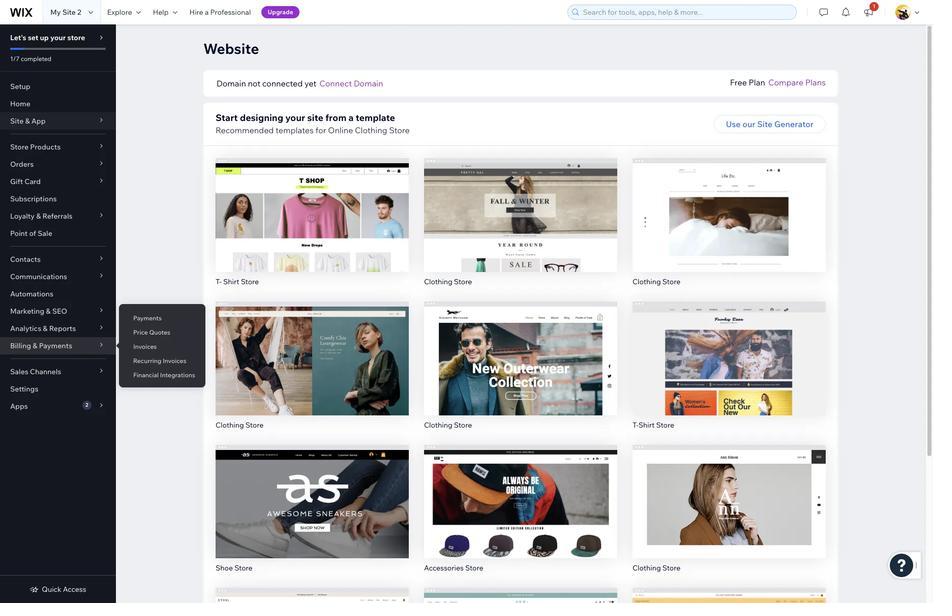 Task type: locate. For each thing, give the bounding box(es) containing it.
seo
[[52, 307, 67, 316]]

&
[[25, 117, 30, 126], [36, 212, 41, 221], [46, 307, 51, 316], [43, 324, 48, 333], [33, 341, 37, 351]]

0 vertical spatial t-
[[216, 277, 222, 286]]

invoices up integrations
[[163, 357, 186, 365]]

2 horizontal spatial site
[[758, 119, 773, 129]]

free
[[730, 77, 747, 88]]

1 horizontal spatial your
[[286, 112, 305, 124]]

loyalty & referrals
[[10, 212, 73, 221]]

domain
[[217, 78, 246, 89], [354, 78, 383, 89]]

site down home
[[10, 117, 24, 126]]

a
[[205, 8, 209, 17], [349, 112, 354, 124]]

recurring invoices link
[[119, 353, 205, 370]]

& right billing
[[33, 341, 37, 351]]

2 domain from the left
[[354, 78, 383, 89]]

1 horizontal spatial t-
[[633, 420, 639, 430]]

domain right connect
[[354, 78, 383, 89]]

online
[[328, 125, 353, 135]]

t- for t- shirt store
[[216, 277, 222, 286]]

invoices link
[[119, 338, 205, 356]]

price quotes
[[133, 329, 170, 336]]

0 vertical spatial payments
[[133, 314, 162, 322]]

1 vertical spatial 2
[[85, 402, 88, 409]]

your
[[50, 33, 66, 42], [286, 112, 305, 124]]

payments up price quotes
[[133, 314, 162, 322]]

1 vertical spatial a
[[349, 112, 354, 124]]

payments inside dropdown button
[[39, 341, 72, 351]]

hire a professional
[[190, 8, 251, 17]]

2
[[77, 8, 81, 17], [85, 402, 88, 409]]

settings link
[[0, 381, 116, 398]]

& for billing
[[33, 341, 37, 351]]

use
[[726, 119, 741, 129]]

1 horizontal spatial a
[[349, 112, 354, 124]]

of
[[29, 229, 36, 238]]

view
[[303, 223, 322, 233], [512, 223, 530, 233], [720, 223, 739, 233], [303, 367, 322, 377], [512, 367, 530, 377], [720, 367, 739, 377], [303, 510, 322, 520], [512, 510, 530, 520], [720, 510, 739, 520]]

invoices
[[133, 343, 157, 351], [163, 357, 186, 365]]

1 vertical spatial your
[[286, 112, 305, 124]]

your inside start designing your site from a template recommended templates for online clothing store
[[286, 112, 305, 124]]

clothing
[[355, 125, 387, 135], [424, 277, 453, 286], [633, 277, 661, 286], [216, 420, 244, 430], [424, 420, 453, 430], [633, 564, 661, 573]]

invoices up 'recurring'
[[133, 343, 157, 351]]

0 horizontal spatial payments
[[39, 341, 72, 351]]

0 horizontal spatial site
[[10, 117, 24, 126]]

shirt
[[223, 277, 239, 286], [639, 420, 655, 430]]

card
[[25, 177, 41, 186]]

point of sale
[[10, 229, 52, 238]]

invoices inside invoices link
[[133, 343, 157, 351]]

1 vertical spatial t-
[[633, 420, 639, 430]]

setup link
[[0, 78, 116, 95]]

integrations
[[160, 371, 195, 379]]

edit
[[305, 202, 320, 212], [513, 202, 529, 212], [722, 202, 737, 212], [305, 345, 320, 355], [513, 345, 529, 355], [722, 345, 737, 355], [305, 489, 320, 499], [513, 489, 529, 499], [722, 489, 737, 499]]

store
[[389, 125, 410, 135], [10, 142, 29, 152], [241, 277, 259, 286], [454, 277, 472, 286], [663, 277, 681, 286], [246, 420, 264, 430], [454, 420, 472, 430], [657, 420, 675, 430], [235, 564, 253, 573], [466, 564, 484, 573], [663, 564, 681, 573]]

1 horizontal spatial payments
[[133, 314, 162, 322]]

t- for t-shirt store
[[633, 420, 639, 430]]

0 horizontal spatial domain
[[217, 78, 246, 89]]

website
[[204, 40, 259, 57]]

1 horizontal spatial domain
[[354, 78, 383, 89]]

& left reports
[[43, 324, 48, 333]]

2 down settings link
[[85, 402, 88, 409]]

connect
[[320, 78, 352, 89]]

analytics & reports
[[10, 324, 76, 333]]

my site 2
[[50, 8, 81, 17]]

1 vertical spatial shirt
[[639, 420, 655, 430]]

a right hire
[[205, 8, 209, 17]]

set
[[28, 33, 38, 42]]

a right the from at the left top of page
[[349, 112, 354, 124]]

2 inside sidebar element
[[85, 402, 88, 409]]

recurring
[[133, 357, 162, 365]]

a inside start designing your site from a template recommended templates for online clothing store
[[349, 112, 354, 124]]

0 vertical spatial your
[[50, 33, 66, 42]]

loyalty & referrals button
[[0, 208, 116, 225]]

0 horizontal spatial invoices
[[133, 343, 157, 351]]

& inside popup button
[[25, 117, 30, 126]]

apps
[[10, 402, 28, 411]]

0 vertical spatial 2
[[77, 8, 81, 17]]

plan
[[749, 77, 766, 88]]

connect domain button
[[320, 77, 383, 90]]

store
[[67, 33, 85, 42]]

0 horizontal spatial 2
[[77, 8, 81, 17]]

& inside dropdown button
[[43, 324, 48, 333]]

& left app
[[25, 117, 30, 126]]

explore
[[107, 8, 132, 17]]

1 horizontal spatial invoices
[[163, 357, 186, 365]]

gift card button
[[0, 173, 116, 190]]

accessories
[[424, 564, 464, 573]]

1 domain from the left
[[217, 78, 246, 89]]

hire a professional link
[[183, 0, 257, 24]]

0 horizontal spatial your
[[50, 33, 66, 42]]

templates
[[276, 125, 314, 135]]

& right loyalty
[[36, 212, 41, 221]]

0 horizontal spatial shirt
[[223, 277, 239, 286]]

marketing
[[10, 307, 44, 316]]

domain left not
[[217, 78, 246, 89]]

upgrade button
[[262, 6, 299, 18]]

0 horizontal spatial a
[[205, 8, 209, 17]]

plans
[[806, 77, 826, 88]]

& left seo on the bottom left
[[46, 307, 51, 316]]

professional
[[210, 8, 251, 17]]

payments down analytics & reports dropdown button
[[39, 341, 72, 351]]

clothing store
[[424, 277, 472, 286], [633, 277, 681, 286], [216, 420, 264, 430], [424, 420, 472, 430], [633, 564, 681, 573]]

site right our
[[758, 119, 773, 129]]

& inside popup button
[[46, 307, 51, 316]]

0 vertical spatial a
[[205, 8, 209, 17]]

1 horizontal spatial shirt
[[639, 420, 655, 430]]

t-
[[216, 277, 222, 286], [633, 420, 639, 430]]

edit button
[[291, 198, 334, 216], [500, 198, 542, 216], [708, 198, 751, 216], [291, 341, 334, 360], [500, 341, 542, 360], [708, 341, 751, 360], [291, 485, 334, 503], [500, 485, 542, 503], [708, 485, 751, 503]]

0 vertical spatial shirt
[[223, 277, 239, 286]]

quick access button
[[30, 585, 86, 594]]

home link
[[0, 95, 116, 112]]

1 horizontal spatial site
[[62, 8, 76, 17]]

start
[[216, 112, 238, 124]]

1 horizontal spatial 2
[[85, 402, 88, 409]]

your right up
[[50, 33, 66, 42]]

& inside dropdown button
[[33, 341, 37, 351]]

0 horizontal spatial t-
[[216, 277, 222, 286]]

help
[[153, 8, 169, 17]]

your up templates
[[286, 112, 305, 124]]

& inside 'popup button'
[[36, 212, 41, 221]]

sales
[[10, 367, 28, 376]]

Search for tools, apps, help & more... field
[[580, 5, 794, 19]]

1 vertical spatial invoices
[[163, 357, 186, 365]]

compare
[[769, 77, 804, 88]]

app
[[31, 117, 46, 126]]

shirt for t-shirt store
[[639, 420, 655, 430]]

store products button
[[0, 138, 116, 156]]

let's set up your store
[[10, 33, 85, 42]]

quick access
[[42, 585, 86, 594]]

help button
[[147, 0, 183, 24]]

1 vertical spatial payments
[[39, 341, 72, 351]]

0 vertical spatial invoices
[[133, 343, 157, 351]]

site right my
[[62, 8, 76, 17]]

communications
[[10, 272, 67, 281]]

payments inside 'link'
[[133, 314, 162, 322]]

2 right my
[[77, 8, 81, 17]]

home
[[10, 99, 30, 108]]



Task type: vqa. For each thing, say whether or not it's contained in the screenshot.
right Shirt
yes



Task type: describe. For each thing, give the bounding box(es) containing it.
orders button
[[0, 156, 116, 173]]

quotes
[[149, 329, 170, 336]]

template
[[356, 112, 395, 124]]

1/7
[[10, 55, 19, 63]]

point of sale link
[[0, 225, 116, 242]]

quick
[[42, 585, 61, 594]]

access
[[63, 585, 86, 594]]

site
[[307, 112, 324, 124]]

recommended
[[216, 125, 274, 135]]

sidebar element
[[0, 24, 116, 603]]

financial
[[133, 371, 159, 379]]

gift
[[10, 177, 23, 186]]

analytics
[[10, 324, 41, 333]]

free plan compare plans
[[730, 77, 826, 88]]

reports
[[49, 324, 76, 333]]

store products
[[10, 142, 61, 152]]

billing & payments button
[[0, 337, 116, 355]]

use our site generator
[[726, 119, 814, 129]]

your inside sidebar element
[[50, 33, 66, 42]]

shirt for t- shirt store
[[223, 277, 239, 286]]

payments link
[[119, 310, 205, 327]]

shoe
[[216, 564, 233, 573]]

our
[[743, 119, 756, 129]]

compare plans button
[[769, 76, 826, 89]]

setup
[[10, 82, 30, 91]]

1 button
[[858, 0, 880, 24]]

billing
[[10, 341, 31, 351]]

recurring invoices
[[133, 357, 186, 365]]

store inside start designing your site from a template recommended templates for online clothing store
[[389, 125, 410, 135]]

marketing & seo
[[10, 307, 67, 316]]

not
[[248, 78, 261, 89]]

& for loyalty
[[36, 212, 41, 221]]

automations
[[10, 289, 53, 299]]

my
[[50, 8, 61, 17]]

yet
[[305, 78, 317, 89]]

sale
[[38, 229, 52, 238]]

settings
[[10, 385, 38, 394]]

loyalty
[[10, 212, 35, 221]]

site & app
[[10, 117, 46, 126]]

site & app button
[[0, 112, 116, 130]]

designing
[[240, 112, 283, 124]]

& for marketing
[[46, 307, 51, 316]]

upgrade
[[268, 8, 293, 16]]

connected
[[262, 78, 303, 89]]

generator
[[775, 119, 814, 129]]

gift card
[[10, 177, 41, 186]]

products
[[30, 142, 61, 152]]

sales channels
[[10, 367, 61, 376]]

& for analytics
[[43, 324, 48, 333]]

site inside popup button
[[10, 117, 24, 126]]

contacts button
[[0, 251, 116, 268]]

automations link
[[0, 285, 116, 303]]

billing & payments
[[10, 341, 72, 351]]

point
[[10, 229, 28, 238]]

start designing your site from a template recommended templates for online clothing store
[[216, 112, 410, 135]]

price quotes link
[[119, 324, 205, 341]]

sales channels button
[[0, 363, 116, 381]]

shoe store
[[216, 564, 253, 573]]

communications button
[[0, 268, 116, 285]]

invoices inside "recurring invoices" link
[[163, 357, 186, 365]]

use our site generator button
[[714, 115, 826, 133]]

financial integrations
[[133, 371, 195, 379]]

let's
[[10, 33, 26, 42]]

1/7 completed
[[10, 55, 51, 63]]

price
[[133, 329, 148, 336]]

t- shirt store
[[216, 277, 259, 286]]

from
[[326, 112, 347, 124]]

subscriptions
[[10, 194, 57, 204]]

store inside popup button
[[10, 142, 29, 152]]

domain not connected yet connect domain
[[217, 78, 383, 89]]

& for site
[[25, 117, 30, 126]]

referrals
[[42, 212, 73, 221]]

1
[[873, 3, 876, 10]]

hire
[[190, 8, 203, 17]]

orders
[[10, 160, 34, 169]]

up
[[40, 33, 49, 42]]

for
[[316, 125, 326, 135]]

clothing inside start designing your site from a template recommended templates for online clothing store
[[355, 125, 387, 135]]

accessories store
[[424, 564, 484, 573]]

analytics & reports button
[[0, 320, 116, 337]]

marketing & seo button
[[0, 303, 116, 320]]

contacts
[[10, 255, 41, 264]]

site inside button
[[758, 119, 773, 129]]



